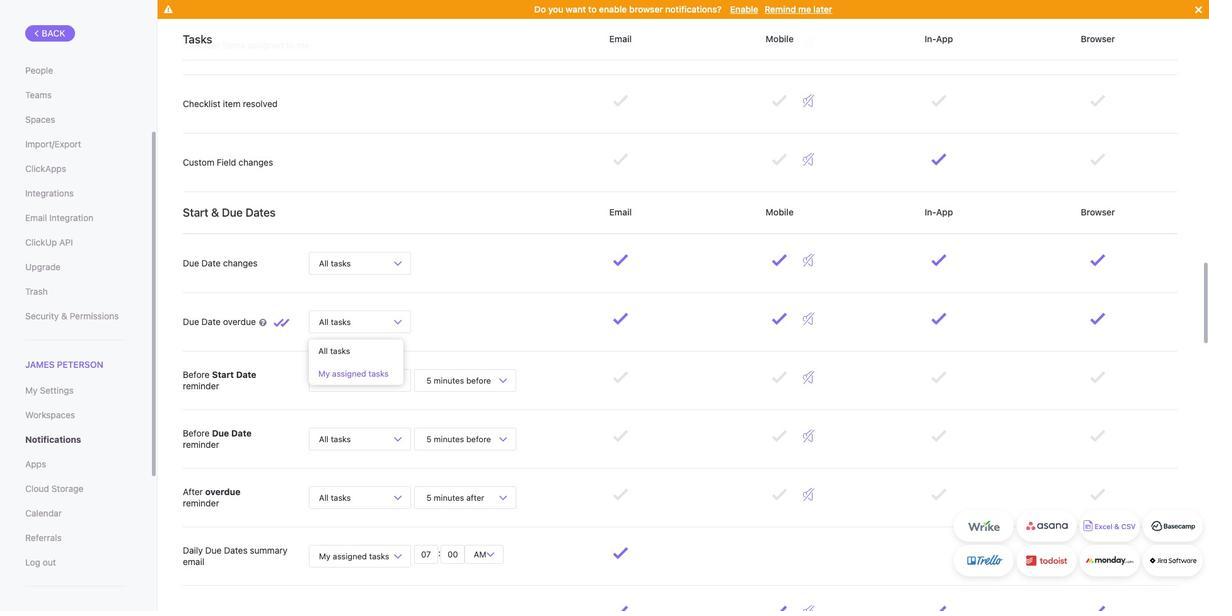 Task type: locate. For each thing, give the bounding box(es) containing it.
excel
[[1095, 523, 1113, 531]]

2 5 minutes before from the top
[[424, 434, 494, 444]]

5 for due date
[[427, 434, 432, 444]]

my settings link
[[25, 380, 126, 402]]

0 horizontal spatial to
[[286, 40, 295, 50]]

dates left summary on the bottom of the page
[[224, 545, 248, 556]]

my assigned tasks
[[318, 369, 389, 379], [319, 552, 389, 562]]

2 off image from the top
[[803, 254, 815, 267]]

1 5 minutes before from the top
[[424, 376, 494, 386]]

james
[[25, 359, 55, 370]]

0 vertical spatial checklist
[[183, 40, 221, 50]]

item
[[223, 98, 241, 109]]

0 vertical spatial mobile
[[764, 33, 796, 44]]

2 minutes from the top
[[434, 434, 464, 444]]

integrations link
[[25, 183, 126, 204]]

1 vertical spatial minutes
[[434, 434, 464, 444]]

to right want
[[588, 4, 597, 15]]

calendar link
[[25, 503, 126, 525]]

2 vertical spatial minutes
[[434, 493, 464, 503]]

date down start & due dates
[[202, 258, 221, 269]]

1 horizontal spatial me
[[799, 4, 812, 15]]

reminder inside before start date reminder
[[183, 381, 219, 392]]

1 vertical spatial 5
[[427, 434, 432, 444]]

before for before due date reminder
[[183, 428, 210, 439]]

1 before from the top
[[467, 376, 491, 386]]

date inside before start date reminder
[[236, 369, 256, 380]]

import/export
[[25, 139, 81, 149]]

1 reminder from the top
[[183, 381, 219, 392]]

1 before from the top
[[183, 369, 210, 380]]

None text field
[[441, 546, 465, 564]]

mobile
[[764, 33, 796, 44], [764, 207, 796, 217]]

2 before from the top
[[183, 428, 210, 439]]

&
[[211, 206, 219, 219], [61, 311, 67, 322], [1115, 523, 1120, 531]]

1 vertical spatial checklist
[[183, 98, 221, 109]]

3 off image from the top
[[803, 430, 815, 443]]

1 horizontal spatial start
[[212, 369, 234, 380]]

enable
[[731, 4, 759, 15]]

dates down "custom field changes" in the left of the page
[[246, 206, 276, 219]]

4 off image from the top
[[803, 489, 815, 501]]

do you want to enable browser notifications? enable remind me later
[[535, 4, 833, 15]]

2 before from the top
[[467, 434, 491, 444]]

1 vertical spatial in-app
[[923, 207, 956, 217]]

security
[[25, 311, 59, 322]]

0 vertical spatial dates
[[246, 206, 276, 219]]

1 vertical spatial mobile
[[764, 207, 796, 217]]

clickapps
[[25, 163, 66, 174]]

3 off image from the top
[[803, 313, 815, 325]]

0 vertical spatial reminder
[[183, 381, 219, 392]]

off image
[[803, 153, 815, 166], [803, 254, 815, 267], [803, 430, 815, 443], [803, 489, 815, 501]]

out
[[43, 558, 56, 568]]

1 vertical spatial before
[[467, 434, 491, 444]]

2 in-app from the top
[[923, 207, 956, 217]]

browser for tasks
[[1079, 33, 1118, 44]]

reminder for start date
[[183, 381, 219, 392]]

2 mobile from the top
[[764, 207, 796, 217]]

before inside before due date reminder
[[183, 428, 210, 439]]

security & permissions
[[25, 311, 119, 322]]

1 vertical spatial app
[[937, 207, 954, 217]]

before inside before start date reminder
[[183, 369, 210, 380]]

2 vertical spatial reminder
[[183, 498, 219, 509]]

start inside before start date reminder
[[212, 369, 234, 380]]

before for start date
[[467, 376, 491, 386]]

changes
[[239, 157, 273, 168], [223, 258, 258, 269]]

do
[[535, 4, 546, 15]]

3 5 from the top
[[427, 493, 432, 503]]

in-
[[925, 33, 937, 44], [925, 207, 937, 217]]

1 browser from the top
[[1079, 33, 1118, 44]]

5 for overdue
[[427, 493, 432, 503]]

assigned
[[248, 40, 284, 50], [332, 369, 366, 379], [333, 552, 367, 562]]

checklist item resolved
[[183, 98, 278, 109]]

notifications?
[[666, 4, 722, 15]]

0 vertical spatial minutes
[[434, 376, 464, 386]]

api
[[59, 237, 73, 248]]

remind
[[765, 4, 796, 15]]

None text field
[[414, 546, 438, 564]]

app
[[937, 33, 954, 44], [937, 207, 954, 217]]

start down custom
[[183, 206, 209, 219]]

1 vertical spatial &
[[61, 311, 67, 322]]

daily
[[183, 545, 203, 556]]

before for due date
[[467, 434, 491, 444]]

2 vertical spatial &
[[1115, 523, 1120, 531]]

0 vertical spatial to
[[588, 4, 597, 15]]

changes for due date changes
[[223, 258, 258, 269]]

cloud storage
[[25, 484, 83, 495]]

before down before start date reminder at the left
[[183, 428, 210, 439]]

2 vertical spatial my
[[319, 552, 331, 562]]

my settings
[[25, 385, 74, 396]]

0 vertical spatial 5
[[427, 376, 432, 386]]

4 off image from the top
[[803, 371, 815, 384]]

start
[[183, 206, 209, 219], [212, 369, 234, 380]]

5 for start date
[[427, 376, 432, 386]]

0 vertical spatial me
[[799, 4, 812, 15]]

minutes for due date
[[434, 434, 464, 444]]

& inside "link"
[[61, 311, 67, 322]]

0 vertical spatial my assigned tasks
[[318, 369, 389, 379]]

app for start & due dates
[[937, 207, 954, 217]]

0 vertical spatial changes
[[239, 157, 273, 168]]

1 horizontal spatial to
[[588, 4, 597, 15]]

3 reminder from the top
[[183, 498, 219, 509]]

trash link
[[25, 281, 126, 303]]

reminder down after
[[183, 498, 219, 509]]

people link
[[25, 60, 126, 81]]

1 vertical spatial to
[[286, 40, 295, 50]]

2 vertical spatial assigned
[[333, 552, 367, 562]]

changes right field
[[239, 157, 273, 168]]

date down before start date reminder at the left
[[231, 428, 252, 439]]

& for security
[[61, 311, 67, 322]]

in- for start & due dates
[[925, 207, 937, 217]]

after
[[467, 493, 485, 503]]

1 checklist from the top
[[183, 40, 221, 50]]

minutes for start date
[[434, 376, 464, 386]]

1 in-app from the top
[[923, 33, 956, 44]]

to
[[588, 4, 597, 15], [286, 40, 295, 50]]

3 minutes from the top
[[434, 493, 464, 503]]

date up before start date reminder at the left
[[202, 317, 221, 327]]

1 vertical spatial browser
[[1079, 207, 1118, 217]]

1 vertical spatial dates
[[224, 545, 248, 556]]

all
[[319, 258, 329, 268], [319, 317, 329, 327], [318, 346, 328, 356], [319, 376, 329, 386], [319, 434, 329, 444], [319, 493, 329, 503]]

off image for after
[[803, 489, 815, 501]]

1 minutes from the top
[[434, 376, 464, 386]]

before for before start date reminder
[[183, 369, 210, 380]]

off image for before
[[803, 430, 815, 443]]

1 vertical spatial in-
[[925, 207, 937, 217]]

minutes
[[434, 376, 464, 386], [434, 434, 464, 444], [434, 493, 464, 503]]

0 vertical spatial in-
[[925, 33, 937, 44]]

dates
[[246, 206, 276, 219], [224, 545, 248, 556]]

2 reminder from the top
[[183, 440, 219, 450]]

0 vertical spatial assigned
[[248, 40, 284, 50]]

0 vertical spatial before
[[467, 376, 491, 386]]

before down due date overdue
[[183, 369, 210, 380]]

2 browser from the top
[[1079, 207, 1118, 217]]

& left csv
[[1115, 523, 1120, 531]]

apps link
[[25, 454, 126, 476]]

off image
[[803, 36, 815, 49], [803, 95, 815, 107], [803, 313, 815, 325], [803, 371, 815, 384], [803, 606, 815, 612]]

0 horizontal spatial &
[[61, 311, 67, 322]]

off image for due date changes
[[803, 254, 815, 267]]

2 vertical spatial 5
[[427, 493, 432, 503]]

overdue
[[223, 317, 256, 327], [205, 487, 241, 497]]

integration
[[49, 213, 93, 223]]

:
[[438, 548, 441, 559]]

1 horizontal spatial &
[[211, 206, 219, 219]]

2 app from the top
[[937, 207, 954, 217]]

spaces
[[25, 114, 55, 125]]

1 5 from the top
[[427, 376, 432, 386]]

1 in- from the top
[[925, 33, 937, 44]]

date down due date overdue
[[236, 369, 256, 380]]

checklist left "items"
[[183, 40, 221, 50]]

due
[[222, 206, 243, 219], [183, 258, 199, 269], [183, 317, 199, 327], [212, 428, 229, 439], [205, 545, 222, 556]]

1 vertical spatial before
[[183, 428, 210, 439]]

notifications
[[25, 435, 81, 445]]

0 vertical spatial my
[[318, 369, 330, 379]]

& right security
[[61, 311, 67, 322]]

2 horizontal spatial &
[[1115, 523, 1120, 531]]

1 vertical spatial reminder
[[183, 440, 219, 450]]

overdue right after
[[205, 487, 241, 497]]

1 vertical spatial 5 minutes before
[[424, 434, 494, 444]]

0 vertical spatial in-app
[[923, 33, 956, 44]]

5 minutes after
[[424, 493, 487, 503]]

apps
[[25, 459, 46, 470]]

1 app from the top
[[937, 33, 954, 44]]

checklist left "item" at the top left
[[183, 98, 221, 109]]

0 vertical spatial before
[[183, 369, 210, 380]]

people
[[25, 65, 53, 76]]

mobile for tasks
[[764, 33, 796, 44]]

2 5 from the top
[[427, 434, 432, 444]]

clickup api link
[[25, 232, 126, 254]]

reminder inside before due date reminder
[[183, 440, 219, 450]]

reminder up after
[[183, 440, 219, 450]]

1 vertical spatial changes
[[223, 258, 258, 269]]

1 vertical spatial my
[[25, 385, 38, 396]]

log out
[[25, 558, 56, 568]]

checklist for checklist items assigned to me
[[183, 40, 221, 50]]

import/export link
[[25, 134, 126, 155]]

start down due date overdue
[[212, 369, 234, 380]]

reminder for due date
[[183, 440, 219, 450]]

0 horizontal spatial me
[[297, 40, 309, 50]]

before
[[183, 369, 210, 380], [183, 428, 210, 439]]

1 mobile from the top
[[764, 33, 796, 44]]

clickapps link
[[25, 158, 126, 180]]

0 horizontal spatial start
[[183, 206, 209, 219]]

& up due date changes
[[211, 206, 219, 219]]

calendar
[[25, 508, 62, 519]]

5 minutes before for start date
[[424, 376, 494, 386]]

1 vertical spatial me
[[297, 40, 309, 50]]

excel & csv
[[1095, 523, 1136, 531]]

2 in- from the top
[[925, 207, 937, 217]]

to right "items"
[[286, 40, 295, 50]]

am
[[472, 550, 489, 560]]

browser
[[1079, 33, 1118, 44], [1079, 207, 1118, 217]]

0 vertical spatial app
[[937, 33, 954, 44]]

reminder up before due date reminder
[[183, 381, 219, 392]]

reminder
[[183, 381, 219, 392], [183, 440, 219, 450], [183, 498, 219, 509]]

changes down start & due dates
[[223, 258, 258, 269]]

date
[[202, 258, 221, 269], [202, 317, 221, 327], [236, 369, 256, 380], [231, 428, 252, 439]]

1 vertical spatial overdue
[[205, 487, 241, 497]]

overdue inside after overdue reminder
[[205, 487, 241, 497]]

security & permissions link
[[25, 306, 126, 327]]

email for start & due dates
[[607, 207, 634, 217]]

tasks
[[331, 258, 351, 268], [331, 317, 351, 327], [330, 346, 350, 356], [369, 369, 389, 379], [331, 376, 351, 386], [331, 434, 351, 444], [331, 493, 351, 503], [369, 552, 389, 562]]

browser
[[629, 4, 663, 15]]

0 vertical spatial 5 minutes before
[[424, 376, 494, 386]]

1 vertical spatial start
[[212, 369, 234, 380]]

0 vertical spatial browser
[[1079, 33, 1118, 44]]

5
[[427, 376, 432, 386], [427, 434, 432, 444], [427, 493, 432, 503]]

0 vertical spatial &
[[211, 206, 219, 219]]

overdue down due date changes
[[223, 317, 256, 327]]

5 minutes before
[[424, 376, 494, 386], [424, 434, 494, 444]]

2 checklist from the top
[[183, 98, 221, 109]]



Task type: vqa. For each thing, say whether or not it's contained in the screenshot.
have
no



Task type: describe. For each thing, give the bounding box(es) containing it.
custom field changes
[[183, 157, 273, 168]]

excel & csv link
[[1080, 511, 1140, 542]]

after overdue reminder
[[183, 487, 241, 509]]

checklist items assigned to me
[[183, 40, 309, 50]]

0 vertical spatial start
[[183, 206, 209, 219]]

mobile for start & due dates
[[764, 207, 796, 217]]

tasks
[[183, 32, 212, 46]]

in- for tasks
[[925, 33, 937, 44]]

app for tasks
[[937, 33, 954, 44]]

5 off image from the top
[[803, 606, 815, 612]]

changes for custom field changes
[[239, 157, 273, 168]]

email
[[183, 557, 204, 568]]

resolved
[[243, 98, 278, 109]]

teams link
[[25, 85, 126, 106]]

1 vertical spatial my assigned tasks
[[319, 552, 389, 562]]

clickup
[[25, 237, 57, 248]]

summary
[[250, 545, 288, 556]]

want
[[566, 4, 586, 15]]

custom
[[183, 157, 214, 168]]

to for assigned
[[286, 40, 295, 50]]

later
[[814, 4, 833, 15]]

referrals
[[25, 533, 62, 544]]

upgrade
[[25, 262, 61, 272]]

permissions
[[70, 311, 119, 322]]

you
[[549, 4, 564, 15]]

daily due dates summary email
[[183, 545, 288, 568]]

1 off image from the top
[[803, 36, 815, 49]]

trash
[[25, 286, 48, 297]]

due date changes
[[183, 258, 258, 269]]

email integration
[[25, 213, 93, 223]]

enable
[[599, 4, 627, 15]]

due inside before due date reminder
[[212, 428, 229, 439]]

field
[[217, 157, 236, 168]]

checklist for checklist item resolved
[[183, 98, 221, 109]]

back
[[42, 28, 65, 38]]

before start date reminder
[[183, 369, 256, 392]]

start & due dates
[[183, 206, 276, 219]]

settings
[[40, 385, 74, 396]]

date inside before due date reminder
[[231, 428, 252, 439]]

referrals link
[[25, 528, 126, 549]]

dates inside daily due dates summary email
[[224, 545, 248, 556]]

spaces link
[[25, 109, 126, 131]]

reminder inside after overdue reminder
[[183, 498, 219, 509]]

integrations
[[25, 188, 74, 199]]

before due date reminder
[[183, 428, 252, 450]]

email integration link
[[25, 207, 126, 229]]

due date overdue
[[183, 317, 258, 327]]

minutes for overdue
[[434, 493, 464, 503]]

log
[[25, 558, 40, 568]]

csv
[[1122, 523, 1136, 531]]

teams
[[25, 90, 52, 100]]

clickup api
[[25, 237, 73, 248]]

1 off image from the top
[[803, 153, 815, 166]]

notifications link
[[25, 430, 126, 451]]

to for want
[[588, 4, 597, 15]]

items
[[223, 40, 245, 50]]

workspaces
[[25, 410, 75, 421]]

email for tasks
[[607, 33, 634, 44]]

due inside daily due dates summary email
[[205, 545, 222, 556]]

cloud
[[25, 484, 49, 495]]

cloud storage link
[[25, 479, 126, 500]]

0 vertical spatial overdue
[[223, 317, 256, 327]]

5 minutes before for due date
[[424, 434, 494, 444]]

& for excel
[[1115, 523, 1120, 531]]

storage
[[51, 484, 83, 495]]

& for start
[[211, 206, 219, 219]]

peterson
[[57, 359, 103, 370]]

james peterson
[[25, 359, 103, 370]]

in-app for tasks
[[923, 33, 956, 44]]

back link
[[25, 25, 75, 42]]

log out link
[[25, 553, 126, 574]]

1 vertical spatial assigned
[[332, 369, 366, 379]]

browser for start & due dates
[[1079, 207, 1118, 217]]

in-app for start & due dates
[[923, 207, 956, 217]]

upgrade link
[[25, 257, 126, 278]]

2 off image from the top
[[803, 95, 815, 107]]

after
[[183, 487, 203, 497]]

workspaces link
[[25, 405, 126, 426]]



